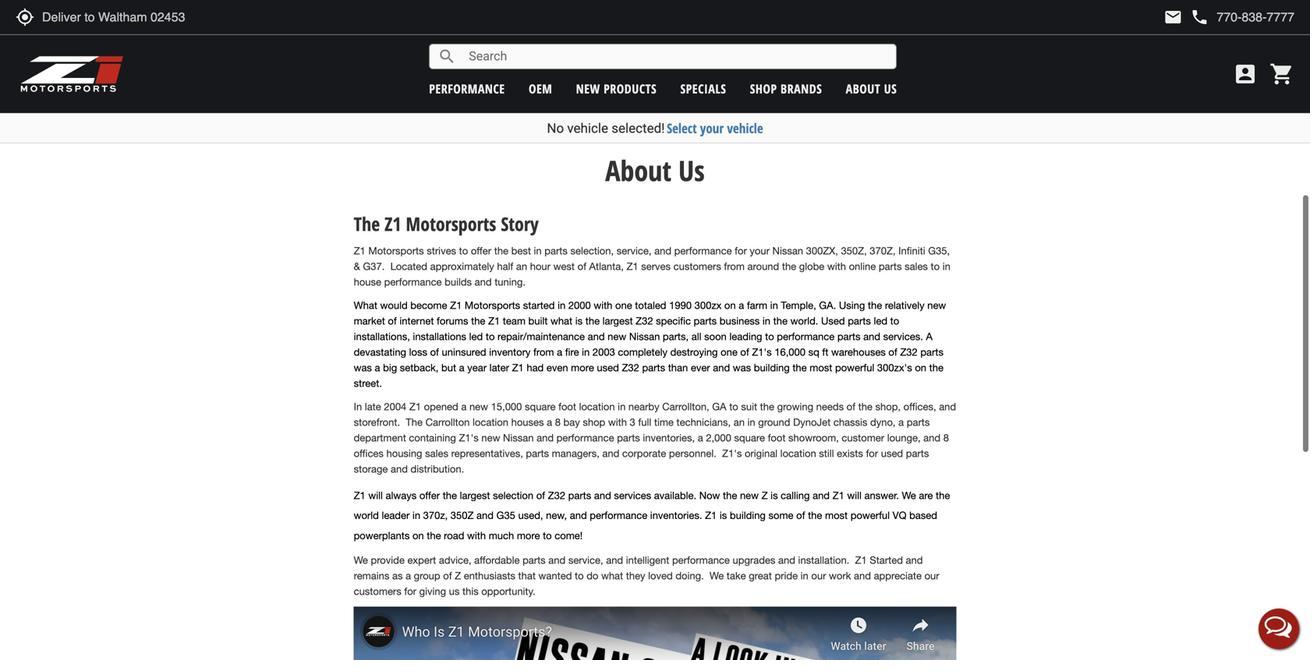 Task type: vqa. For each thing, say whether or not it's contained in the screenshot.
Infiniti
yes



Task type: locate. For each thing, give the bounding box(es) containing it.
2 horizontal spatial for
[[866, 448, 878, 460]]

1 horizontal spatial for
[[735, 245, 747, 257]]

0 vertical spatial 8
[[555, 416, 561, 429]]

largest inside what would become z1 motorsports started in 2000 with one totaled 1990 300zx on a farm in temple, ga. using the relatively new market of internet forums the z1 team built what is the largest z32 specific parts business in the world. used parts led to installations, installations led to repair/maintenance and new nissan parts, all soon leading to performance parts and services. a devastating loss of uninsured inventory from a fire in 2003 completely destroying one of z1's 16,000 sq ft warehouses of z32 parts was a big setback, but a year later z1 had even more used z32 parts than ever and was building the most powerful 300zx's on the street.
[[603, 315, 633, 327]]

0 horizontal spatial us
[[679, 151, 705, 189]]

building down 16,000
[[754, 362, 790, 374]]

0 vertical spatial most
[[810, 362, 833, 374]]

1 horizontal spatial location
[[579, 401, 615, 413]]

a up carrollton
[[461, 401, 467, 413]]

1 horizontal spatial 8
[[944, 432, 949, 444]]

sq
[[809, 346, 820, 358]]

of up 300zx's
[[889, 346, 898, 358]]

advice,
[[439, 555, 472, 567]]

an inside in late 2004 z1 opened a new 15,000 square foot location in nearby carrollton, ga to suit the growing needs of the shop, offices, and storefront.  the carrollton location houses a 8 bay shop with 3 full time technicians, an in ground dynojet chassis dyno, a parts department containing z1's new nissan and performance parts inventories, a 2,000 square foot showroom, customer lounge, and 8 offices housing sales representatives, parts managers, and corporate personnel.  z1's original location still exists for used parts storage and distribution.
[[734, 416, 745, 429]]

on inside z1 will always offer the largest selection of z32 parts and services available. now the new z is calling and z1 will answer. we are the world leader in 370z, 350z and g35 used, new, and performance inventories. z1 is building some of the most powerful vq based powerplants on the road with much more to come!
[[413, 530, 424, 542]]

they
[[626, 570, 646, 582]]

1 vertical spatial offer
[[420, 490, 440, 502]]

motorsports
[[406, 211, 496, 237], [368, 245, 424, 257], [465, 299, 520, 312]]

0 vertical spatial for
[[735, 245, 747, 257]]

about down the 'selected!' at top
[[606, 151, 672, 189]]

service, up serves
[[617, 245, 652, 257]]

the down temple,
[[774, 315, 788, 327]]

0 horizontal spatial about
[[606, 151, 672, 189]]

inventories,
[[643, 432, 695, 444]]

led up uninsured on the bottom left
[[469, 331, 483, 343]]

for inside we provide expert advice, affordable parts and service, and intelligent performance upgrades and installation.  z1 started and remains as a group of z enthusiasts that wanted to do what they loved doing.  we take great pride in our work and appreciate our customers for giving us this opportunity.
[[404, 586, 417, 598]]

1 vertical spatial from
[[534, 346, 554, 358]]

z1 left started
[[855, 555, 867, 567]]

in right pride
[[801, 570, 809, 582]]

mail
[[1164, 8, 1183, 27]]

vehicle inside no vehicle selected! select your vehicle
[[567, 121, 608, 136]]

an inside z1 motorsports strives to offer the best in parts selection, service, and performance for your nissan 300zx, 350z, 370z, infiniti g35, & g37.  located approximately half an hour west of atlanta, z1 serves customers from around the globe with online parts sales to in house performance builds and tuning.
[[516, 260, 527, 273]]

our right appreciate
[[925, 570, 940, 582]]

largest up 350z at bottom left
[[460, 490, 490, 502]]

1 our from the left
[[812, 570, 826, 582]]

1 vertical spatial about us
[[606, 151, 705, 189]]

bay
[[564, 416, 580, 429]]

and left g35
[[477, 510, 494, 522]]

Search search field
[[456, 45, 896, 69]]

about right the brands
[[846, 80, 881, 97]]

in left 370z,
[[413, 510, 420, 522]]

we
[[354, 555, 368, 567], [710, 570, 724, 582]]

with down the 300zx,
[[828, 260, 846, 273]]

new products
[[576, 80, 657, 97]]

0 vertical spatial about
[[846, 80, 881, 97]]

an
[[516, 260, 527, 273], [734, 416, 745, 429]]

1 horizontal spatial customers
[[674, 260, 721, 273]]

building inside what would become z1 motorsports started in 2000 with one totaled 1990 300zx on a farm in temple, ga. using the relatively new market of internet forums the z1 team built what is the largest z32 specific parts business in the world. used parts led to installations, installations led to repair/maintenance and new nissan parts, all soon leading to performance parts and services. a devastating loss of uninsured inventory from a fire in 2003 completely destroying one of z1's 16,000 sq ft warehouses of z32 parts was a big setback, but a year later z1 had even more used z32 parts than ever and was building the most powerful 300zx's on the street.
[[754, 362, 790, 374]]

used inside what would become z1 motorsports started in 2000 with one totaled 1990 300zx on a farm in temple, ga. using the relatively new market of internet forums the z1 team built what is the largest z32 specific parts business in the world. used parts led to installations, installations led to repair/maintenance and new nissan parts, all soon leading to performance parts and services. a devastating loss of uninsured inventory from a fire in 2003 completely destroying one of z1's 16,000 sq ft warehouses of z32 parts was a big setback, but a year later z1 had even more used z32 parts than ever and was building the most powerful 300zx's on the street.
[[597, 362, 619, 374]]

1 horizontal spatial from
[[724, 260, 745, 273]]

service,
[[617, 245, 652, 257], [569, 555, 603, 567]]

0 vertical spatial from
[[724, 260, 745, 273]]

in down farm
[[763, 315, 771, 327]]

corporate
[[622, 448, 666, 460]]

foot up the bay
[[559, 401, 576, 413]]

1 horizontal spatial one
[[721, 346, 738, 358]]

0 vertical spatial used
[[597, 362, 619, 374]]

half
[[497, 260, 513, 273]]

services
[[614, 490, 651, 502]]

for left giving
[[404, 586, 417, 598]]

in down suit on the bottom right of page
[[748, 416, 756, 429]]

2 vertical spatial nissan
[[503, 432, 534, 444]]

setback,
[[400, 362, 439, 374]]

the up 350z at bottom left
[[443, 490, 457, 502]]

largest inside z1 will always offer the largest selection of z32 parts and services available. now the new z is calling and z1 will answer. we are the world leader in 370z, 350z and g35 used, new, and performance inventories. z1 is building some of the most powerful vq based powerplants on the road with much more to come!
[[460, 490, 490, 502]]

2 horizontal spatial z1's
[[752, 346, 772, 358]]

in up "hour"
[[534, 245, 542, 257]]

2 was from the left
[[733, 362, 751, 374]]

vehicle right "no"
[[567, 121, 608, 136]]

carrollton,
[[662, 401, 710, 413]]

largest up 2003
[[603, 315, 633, 327]]

z32 inside z1 will always offer the largest selection of z32 parts and services available. now the new z is calling and z1 will answer. we are the world leader in 370z, 350z and g35 used, new, and performance inventories. z1 is building some of the most powerful vq based powerplants on the road with much more to come!
[[548, 490, 566, 502]]

motorsports up strives at the top of the page
[[406, 211, 496, 237]]

to down g35,
[[931, 260, 940, 273]]

a up business
[[739, 299, 744, 312]]

location up shop
[[579, 401, 615, 413]]

most right some
[[825, 510, 848, 522]]

motorsports inside what would become z1 motorsports started in 2000 with one totaled 1990 300zx on a farm in temple, ga. using the relatively new market of internet forums the z1 team built what is the largest z32 specific parts business in the world. used parts led to installations, installations led to repair/maintenance and new nissan parts, all soon leading to performance parts and services. a devastating loss of uninsured inventory from a fire in 2003 completely destroying one of z1's 16,000 sq ft warehouses of z32 parts was a big setback, but a year later z1 had even more used z32 parts than ever and was building the most powerful 300zx's on the street.
[[465, 299, 520, 312]]

giving
[[419, 586, 446, 598]]

performance down services
[[590, 510, 648, 522]]

for
[[735, 245, 747, 257], [866, 448, 878, 460], [404, 586, 417, 598]]

to left come!
[[543, 530, 552, 542]]

nissan for on
[[629, 331, 660, 343]]

was
[[354, 362, 372, 374], [733, 362, 751, 374]]

0 horizontal spatial from
[[534, 346, 554, 358]]

0 horizontal spatial led
[[469, 331, 483, 343]]

0 horizontal spatial our
[[812, 570, 826, 582]]

in
[[534, 245, 542, 257], [943, 260, 951, 273], [558, 299, 566, 312], [770, 299, 778, 312], [763, 315, 771, 327], [582, 346, 590, 358], [618, 401, 626, 413], [748, 416, 756, 429], [413, 510, 420, 522], [801, 570, 809, 582]]

1 horizontal spatial offer
[[471, 245, 491, 257]]

and right work
[[854, 570, 871, 582]]

and down 'houses'
[[537, 432, 554, 444]]

1 vertical spatial on
[[915, 362, 927, 374]]

select
[[667, 119, 697, 137]]

1 horizontal spatial the
[[406, 416, 423, 429]]

0 horizontal spatial your
[[700, 119, 724, 137]]

1 horizontal spatial will
[[847, 490, 862, 502]]

powerful
[[835, 362, 875, 374], [851, 510, 890, 522]]

1 vertical spatial powerful
[[851, 510, 890, 522]]

with inside what would become z1 motorsports started in 2000 with one totaled 1990 300zx on a farm in temple, ga. using the relatively new market of internet forums the z1 team built what is the largest z32 specific parts business in the world. used parts led to installations, installations led to repair/maintenance and new nissan parts, all soon leading to performance parts and services. a devastating loss of uninsured inventory from a fire in 2003 completely destroying one of z1's 16,000 sq ft warehouses of z32 parts was a big setback, but a year later z1 had even more used z32 parts than ever and was building the most powerful 300zx's on the street.
[[594, 299, 613, 312]]

oem
[[529, 80, 553, 97]]

2 vertical spatial on
[[413, 530, 424, 542]]

1 horizontal spatial your
[[750, 245, 770, 257]]

sales down infiniti
[[905, 260, 928, 273]]

used
[[597, 362, 619, 374], [881, 448, 903, 460]]

0 vertical spatial an
[[516, 260, 527, 273]]

most
[[810, 362, 833, 374], [825, 510, 848, 522]]

3
[[630, 416, 636, 429]]

nissan inside in late 2004 z1 opened a new 15,000 square foot location in nearby carrollton, ga to suit the growing needs of the shop, offices, and storefront.  the carrollton location houses a 8 bay shop with 3 full time technicians, an in ground dynojet chassis dyno, a parts department containing z1's new nissan and performance parts inventories, a 2,000 square foot showroom, customer lounge, and 8 offices housing sales representatives, parts managers, and corporate personnel.  z1's original location still exists for used parts storage and distribution.
[[503, 432, 534, 444]]

my_location
[[16, 8, 34, 27]]

z1 up house
[[354, 245, 366, 257]]

the
[[494, 245, 509, 257], [782, 260, 797, 273], [868, 299, 882, 312], [471, 315, 485, 327], [586, 315, 600, 327], [774, 315, 788, 327], [793, 362, 807, 374], [929, 362, 944, 374], [760, 401, 775, 413], [858, 401, 873, 413], [443, 490, 457, 502], [723, 490, 737, 502], [936, 490, 950, 502], [808, 510, 822, 522], [427, 530, 441, 542]]

performance inside z1 will always offer the largest selection of z32 parts and services available. now the new z is calling and z1 will answer. we are the world leader in 370z, 350z and g35 used, new, and performance inventories. z1 is building some of the most powerful vq based powerplants on the road with much more to come!
[[590, 510, 648, 522]]

8
[[555, 416, 561, 429], [944, 432, 949, 444]]

largest
[[603, 315, 633, 327], [460, 490, 490, 502]]

z1's up 'representatives,'
[[459, 432, 479, 444]]

0 horizontal spatial for
[[404, 586, 417, 598]]

1 horizontal spatial used
[[881, 448, 903, 460]]

0 vertical spatial one
[[615, 299, 632, 312]]

us
[[449, 586, 460, 598]]

370z,
[[423, 510, 448, 522]]

1 horizontal spatial largest
[[603, 315, 633, 327]]

to right ga at bottom
[[729, 401, 738, 413]]

1 vertical spatial location
[[473, 416, 509, 429]]

select your vehicle link
[[667, 119, 763, 137]]

to inside z1 will always offer the largest selection of z32 parts and services available. now the new z is calling and z1 will answer. we are the world leader in 370z, 350z and g35 used, new, and performance inventories. z1 is building some of the most powerful vq based powerplants on the road with much more to come!
[[543, 530, 552, 542]]

1 vertical spatial for
[[866, 448, 878, 460]]

0 horizontal spatial nissan
[[503, 432, 534, 444]]

offer inside z1 will always offer the largest selection of z32 parts and services available. now the new z is calling and z1 will answer. we are the world leader in 370z, 350z and g35 used, new, and performance inventories. z1 is building some of the most powerful vq based powerplants on the road with much more to come!
[[420, 490, 440, 502]]

provide
[[371, 555, 405, 567]]

0 vertical spatial powerful
[[835, 362, 875, 374]]

0 vertical spatial led
[[874, 315, 888, 327]]

1 vertical spatial customers
[[354, 586, 402, 598]]

as
[[392, 570, 403, 582]]

1 horizontal spatial more
[[571, 362, 594, 374]]

remains
[[354, 570, 390, 582]]

we up remains
[[354, 555, 368, 567]]

0 horizontal spatial service,
[[569, 555, 603, 567]]

shop brands link
[[750, 80, 822, 97]]

motorsports up 'located'
[[368, 245, 424, 257]]

phone
[[1191, 8, 1209, 27]]

z1 left had
[[512, 362, 524, 374]]

0 vertical spatial your
[[700, 119, 724, 137]]

new,
[[546, 510, 567, 522]]

performance up the sq
[[777, 331, 835, 343]]

0 horizontal spatial sales
[[425, 448, 448, 460]]

service, inside we provide expert advice, affordable parts and service, and intelligent performance upgrades and installation.  z1 started and remains as a group of z enthusiasts that wanted to do what they loved doing.  we take great pride in our work and appreciate our customers for giving us this opportunity.
[[569, 555, 603, 567]]

0 horizontal spatial customers
[[354, 586, 402, 598]]

sales up distribution.
[[425, 448, 448, 460]]

of inside z1 motorsports strives to offer the best in parts selection, service, and performance for your nissan 300zx, 350z, 370z, infiniti g35, & g37.  located approximately half an hour west of atlanta, z1 serves customers from around the globe with online parts sales to in house performance builds and tuning.
[[578, 260, 587, 273]]

300zx
[[695, 299, 722, 312]]

even
[[547, 362, 568, 374]]

account_box
[[1233, 62, 1258, 87]]

0 vertical spatial location
[[579, 401, 615, 413]]

1 horizontal spatial about us
[[846, 80, 897, 97]]

1 vertical spatial foot
[[768, 432, 786, 444]]

0 vertical spatial more
[[571, 362, 594, 374]]

a right but
[[459, 362, 465, 374]]

parts up come!
[[568, 490, 591, 502]]

powerful inside z1 will always offer the largest selection of z32 parts and services available. now the new z is calling and z1 will answer. we are the world leader in 370z, 350z and g35 used, new, and performance inventories. z1 is building some of the most powerful vq based powerplants on the road with much more to come!
[[851, 510, 890, 522]]

performance up 300zx
[[674, 245, 732, 257]]

group
[[414, 570, 440, 582]]

1 vertical spatial service,
[[569, 555, 603, 567]]

vehicle
[[727, 119, 763, 137], [567, 121, 608, 136]]

1 vertical spatial nissan
[[629, 331, 660, 343]]

2004
[[384, 401, 407, 413]]

1 horizontal spatial foot
[[768, 432, 786, 444]]

1 vertical spatial the
[[406, 416, 423, 429]]

shopping_cart
[[1270, 62, 1295, 87]]

0 vertical spatial us
[[884, 80, 897, 97]]

1 vertical spatial your
[[750, 245, 770, 257]]

parts down services. a
[[921, 346, 944, 358]]

to up approximately
[[459, 245, 468, 257]]

is
[[720, 510, 727, 522]]

great
[[749, 570, 772, 582]]

a right as
[[406, 570, 411, 582]]

your right "select"
[[700, 119, 724, 137]]

and left services
[[594, 490, 611, 502]]

0 horizontal spatial on
[[413, 530, 424, 542]]

warehouses
[[831, 346, 886, 358]]

1 vertical spatial more
[[517, 530, 540, 542]]

of inside in late 2004 z1 opened a new 15,000 square foot location in nearby carrollton, ga to suit the growing needs of the shop, offices, and storefront.  the carrollton location houses a 8 bay shop with 3 full time technicians, an in ground dynojet chassis dyno, a parts department containing z1's new nissan and performance parts inventories, a 2,000 square foot showroom, customer lounge, and 8 offices housing sales representatives, parts managers, and corporate personnel.  z1's original location still exists for used parts storage and distribution.
[[847, 401, 856, 413]]

brands
[[781, 80, 822, 97]]

your inside z1 motorsports strives to offer the best in parts selection, service, and performance for your nissan 300zx, 350z, 370z, infiniti g35, & g37.  located approximately half an hour west of atlanta, z1 serves customers from around the globe with online parts sales to in house performance builds and tuning.
[[750, 245, 770, 257]]

0 vertical spatial building
[[754, 362, 790, 374]]

new products link
[[576, 80, 657, 97]]

the up containing
[[406, 416, 423, 429]]

1 horizontal spatial an
[[734, 416, 745, 429]]

0 vertical spatial service,
[[617, 245, 652, 257]]

from left around
[[724, 260, 745, 273]]

in up what is
[[558, 299, 566, 312]]

most down ft on the right of the page
[[810, 362, 833, 374]]

0 vertical spatial about us
[[846, 80, 897, 97]]

based
[[910, 510, 938, 522]]

account_box link
[[1229, 62, 1262, 87]]

about
[[846, 80, 881, 97], [606, 151, 672, 189]]

for up business
[[735, 245, 747, 257]]

0 horizontal spatial largest
[[460, 490, 490, 502]]

in
[[354, 401, 362, 413]]

location down showroom,
[[781, 448, 816, 460]]

0 vertical spatial the
[[354, 211, 380, 237]]

than
[[668, 362, 688, 374]]

0 vertical spatial foot
[[559, 401, 576, 413]]

0 vertical spatial offer
[[471, 245, 491, 257]]

0 vertical spatial largest
[[603, 315, 633, 327]]

0 horizontal spatial foot
[[559, 401, 576, 413]]

performance inside we provide expert advice, affordable parts and service, and intelligent performance upgrades and installation.  z1 started and remains as a group of z enthusiasts that wanted to do what they loved doing.  we take great pride in our work and appreciate our customers for giving us this opportunity.
[[672, 555, 730, 567]]

1 vertical spatial largest
[[460, 490, 490, 502]]

2 vertical spatial for
[[404, 586, 417, 598]]

0 horizontal spatial more
[[517, 530, 540, 542]]

2 horizontal spatial nissan
[[773, 245, 803, 257]]

0 vertical spatial square
[[525, 401, 556, 413]]

used down 2003
[[597, 362, 619, 374]]

1 horizontal spatial our
[[925, 570, 940, 582]]

of down would
[[388, 315, 397, 327]]

offer up 370z,
[[420, 490, 440, 502]]

devastating
[[354, 346, 406, 358]]

story
[[501, 211, 539, 237]]

2 our from the left
[[925, 570, 940, 582]]

0 vertical spatial motorsports
[[406, 211, 496, 237]]

performance up 'take'
[[672, 555, 730, 567]]

pride
[[775, 570, 798, 582]]

z1 inside we provide expert advice, affordable parts and service, and intelligent performance upgrades and installation.  z1 started and remains as a group of z enthusiasts that wanted to do what they loved doing.  we take great pride in our work and appreciate our customers for giving us this opportunity.
[[855, 555, 867, 567]]

new inside z1 will always offer the largest selection of z32 parts and services available. now the new z is calling and z1 will answer. we are the world leader in 370z, 350z and g35 used, new, and performance inventories. z1 is building some of the most powerful vq based powerplants on the road with much more to come!
[[740, 490, 759, 502]]

about us down no vehicle selected! select your vehicle
[[606, 151, 705, 189]]

0 vertical spatial we
[[354, 555, 368, 567]]

0 horizontal spatial square
[[525, 401, 556, 413]]

1 vertical spatial an
[[734, 416, 745, 429]]

an down suit on the bottom right of page
[[734, 416, 745, 429]]

with right road
[[467, 530, 486, 542]]

customers
[[674, 260, 721, 273], [354, 586, 402, 598]]

to
[[459, 245, 468, 257], [931, 260, 940, 273], [891, 315, 900, 327], [486, 331, 495, 343], [765, 331, 774, 343], [729, 401, 738, 413], [543, 530, 552, 542], [575, 570, 584, 582]]

350z
[[451, 510, 474, 522]]

1 horizontal spatial nissan
[[629, 331, 660, 343]]

parts inside we provide expert advice, affordable parts and service, and intelligent performance upgrades and installation.  z1 started and remains as a group of z enthusiasts that wanted to do what they loved doing.  we take great pride in our work and appreciate our customers for giving us this opportunity.
[[523, 555, 546, 567]]

performance inside in late 2004 z1 opened a new 15,000 square foot location in nearby carrollton, ga to suit the growing needs of the shop, offices, and storefront.  the carrollton location houses a 8 bay shop with 3 full time technicians, an in ground dynojet chassis dyno, a parts department containing z1's new nissan and performance parts inventories, a 2,000 square foot showroom, customer lounge, and 8 offices housing sales representatives, parts managers, and corporate personnel.  z1's original location still exists for used parts storage and distribution.
[[557, 432, 614, 444]]

1 horizontal spatial we
[[710, 570, 724, 582]]

and right 'lounge,'
[[924, 432, 941, 444]]

later
[[490, 362, 509, 374]]

the up house
[[354, 211, 380, 237]]

z
[[455, 570, 461, 582]]

z1's
[[752, 346, 772, 358], [459, 432, 479, 444], [722, 448, 742, 460]]

z1 motorsports logo image
[[20, 55, 124, 94]]

z1 right calling
[[833, 490, 845, 502]]

1 vertical spatial building
[[730, 510, 766, 522]]

0 horizontal spatial was
[[354, 362, 372, 374]]

square
[[525, 401, 556, 413], [734, 432, 765, 444]]

a up 'lounge,'
[[899, 416, 904, 429]]

1 vertical spatial sales
[[425, 448, 448, 460]]

street.
[[354, 377, 382, 390]]

of right some
[[797, 510, 805, 522]]

g35
[[497, 510, 516, 522]]

2 vertical spatial z1's
[[722, 448, 742, 460]]

0 horizontal spatial will
[[368, 490, 383, 502]]

the right forums
[[471, 315, 485, 327]]

no vehicle selected! select your vehicle
[[547, 119, 763, 137]]

best
[[511, 245, 531, 257]]

8 left the bay
[[555, 416, 561, 429]]

0 vertical spatial on
[[725, 299, 736, 312]]

with inside in late 2004 z1 opened a new 15,000 square foot location in nearby carrollton, ga to suit the growing needs of the shop, offices, and storefront.  the carrollton location houses a 8 bay shop with 3 full time technicians, an in ground dynojet chassis dyno, a parts department containing z1's new nissan and performance parts inventories, a 2,000 square foot showroom, customer lounge, and 8 offices housing sales representatives, parts managers, and corporate personnel.  z1's original location still exists for used parts storage and distribution.
[[608, 416, 627, 429]]

service, up do
[[569, 555, 603, 567]]

1 vertical spatial one
[[721, 346, 738, 358]]

and right builds
[[475, 276, 492, 288]]

1 horizontal spatial was
[[733, 362, 751, 374]]

for inside in late 2004 z1 opened a new 15,000 square foot location in nearby carrollton, ga to suit the growing needs of the shop, offices, and storefront.  the carrollton location houses a 8 bay shop with 3 full time technicians, an in ground dynojet chassis dyno, a parts department containing z1's new nissan and performance parts inventories, a 2,000 square foot showroom, customer lounge, and 8 offices housing sales representatives, parts managers, and corporate personnel.  z1's original location still exists for used parts storage and distribution.
[[866, 448, 878, 460]]

calling
[[781, 490, 810, 502]]

serves
[[641, 260, 671, 273]]

nissan inside what would become z1 motorsports started in 2000 with one totaled 1990 300zx on a farm in temple, ga. using the relatively new market of internet forums the z1 team built what is the largest z32 specific parts business in the world. used parts led to installations, installations led to repair/maintenance and new nissan parts, all soon leading to performance parts and services. a devastating loss of uninsured inventory from a fire in 2003 completely destroying one of z1's 16,000 sq ft warehouses of z32 parts was a big setback, but a year later z1 had even more used z32 parts than ever and was building the most powerful 300zx's on the street.
[[629, 331, 660, 343]]

0 horizontal spatial vehicle
[[567, 121, 608, 136]]

leader
[[382, 510, 410, 522]]

square up 'houses'
[[525, 401, 556, 413]]

2 horizontal spatial location
[[781, 448, 816, 460]]

led down relatively
[[874, 315, 888, 327]]

the up is
[[723, 490, 737, 502]]

1 horizontal spatial square
[[734, 432, 765, 444]]

much
[[489, 530, 514, 542]]

powerful down warehouses
[[835, 362, 875, 374]]

answer. we
[[865, 490, 916, 502]]

building inside z1 will always offer the largest selection of z32 parts and services available. now the new z is calling and z1 will answer. we are the world leader in 370z, 350z and g35 used, new, and performance inventories. z1 is building some of the most powerful vq based powerplants on the road with much more to come!
[[730, 510, 766, 522]]



Task type: describe. For each thing, give the bounding box(es) containing it.
come!
[[555, 530, 583, 542]]

1 vertical spatial us
[[679, 151, 705, 189]]

business
[[720, 315, 760, 327]]

most inside what would become z1 motorsports started in 2000 with one totaled 1990 300zx on a farm in temple, ga. using the relatively new market of internet forums the z1 team built what is the largest z32 specific parts business in the world. used parts led to installations, installations led to repair/maintenance and new nissan parts, all soon leading to performance parts and services. a devastating loss of uninsured inventory from a fire in 2003 completely destroying one of z1's 16,000 sq ft warehouses of z32 parts was a big setback, but a year later z1 had even more used z32 parts than ever and was building the most powerful 300zx's on the street.
[[810, 362, 833, 374]]

1 vertical spatial 8
[[944, 432, 949, 444]]

1 horizontal spatial vehicle
[[727, 119, 763, 137]]

performance down 'located'
[[384, 276, 442, 288]]

a inside we provide expert advice, affordable parts and service, and intelligent performance upgrades and installation.  z1 started and remains as a group of z enthusiasts that wanted to do what they loved doing.  we take great pride in our work and appreciate our customers for giving us this opportunity.
[[406, 570, 411, 582]]

powerful inside what would become z1 motorsports started in 2000 with one totaled 1990 300zx on a farm in temple, ga. using the relatively new market of internet forums the z1 team built what is the largest z32 specific parts business in the world. used parts led to installations, installations led to repair/maintenance and new nissan parts, all soon leading to performance parts and services. a devastating loss of uninsured inventory from a fire in 2003 completely destroying one of z1's 16,000 sq ft warehouses of z32 parts was a big setback, but a year later z1 had even more used z32 parts than ever and was building the most powerful 300zx's on the street.
[[835, 362, 875, 374]]

2003
[[593, 346, 615, 358]]

what
[[354, 299, 377, 312]]

work
[[829, 570, 851, 582]]

and up the wanted at the bottom
[[549, 555, 566, 567]]

0 horizontal spatial 8
[[555, 416, 561, 429]]

started
[[870, 555, 903, 567]]

in right farm
[[770, 299, 778, 312]]

market
[[354, 315, 385, 327]]

dynojet
[[793, 416, 831, 429]]

representatives,
[[451, 448, 523, 460]]

the up half
[[494, 245, 509, 257]]

z32 down the completely
[[622, 362, 640, 374]]

1 horizontal spatial us
[[884, 80, 897, 97]]

showroom,
[[789, 432, 839, 444]]

sales inside in late 2004 z1 opened a new 15,000 square foot location in nearby carrollton, ga to suit the growing needs of the shop, offices, and storefront.  the carrollton location houses a 8 bay shop with 3 full time technicians, an in ground dynojet chassis dyno, a parts department containing z1's new nissan and performance parts inventories, a 2,000 square foot showroom, customer lounge, and 8 offices housing sales representatives, parts managers, and corporate personnel.  z1's original location still exists for used parts storage and distribution.
[[425, 448, 448, 460]]

had
[[527, 362, 544, 374]]

z1 up world
[[354, 490, 366, 502]]

the down 2000
[[586, 315, 600, 327]]

offer inside z1 motorsports strives to offer the best in parts selection, service, and performance for your nissan 300zx, 350z, 370z, infiniti g35, & g37.  located approximately half an hour west of atlanta, z1 serves customers from around the globe with online parts sales to in house performance builds and tuning.
[[471, 245, 491, 257]]

2 will from the left
[[847, 490, 862, 502]]

inventory
[[489, 346, 531, 358]]

and left corporate
[[603, 448, 620, 460]]

parts up "west" at the top of the page
[[545, 245, 568, 257]]

z1 motorsports strives to offer the best in parts selection, service, and performance for your nissan 300zx, 350z, 370z, infiniti g35, & g37.  located approximately half an hour west of atlanta, z1 serves customers from around the globe with online parts sales to in house performance builds and tuning.
[[354, 245, 951, 288]]

1 will from the left
[[368, 490, 383, 502]]

of down "leading"
[[741, 346, 749, 358]]

to inside in late 2004 z1 opened a new 15,000 square foot location in nearby carrollton, ga to suit the growing needs of the shop, offices, and storefront.  the carrollton location houses a 8 bay shop with 3 full time technicians, an in ground dynojet chassis dyno, a parts department containing z1's new nissan and performance parts inventories, a 2,000 square foot showroom, customer lounge, and 8 offices housing sales representatives, parts managers, and corporate personnel.  z1's original location still exists for used parts storage and distribution.
[[729, 401, 738, 413]]

1 vertical spatial we
[[710, 570, 724, 582]]

15,000
[[491, 401, 522, 413]]

temple,
[[781, 299, 816, 312]]

builds
[[445, 276, 472, 288]]

strives
[[427, 245, 456, 257]]

to inside we provide expert advice, affordable parts and service, and intelligent performance upgrades and installation.  z1 started and remains as a group of z enthusiasts that wanted to do what they loved doing.  we take great pride in our work and appreciate our customers for giving us this opportunity.
[[575, 570, 584, 582]]

affordable
[[474, 555, 520, 567]]

0 horizontal spatial z1's
[[459, 432, 479, 444]]

from inside what would become z1 motorsports started in 2000 with one totaled 1990 300zx on a farm in temple, ga. using the relatively new market of internet forums the z1 team built what is the largest z32 specific parts business in the world. used parts led to installations, installations led to repair/maintenance and new nissan parts, all soon leading to performance parts and services. a devastating loss of uninsured inventory from a fire in 2003 completely destroying one of z1's 16,000 sq ft warehouses of z32 parts was a big setback, but a year later z1 had even more used z32 parts than ever and was building the most powerful 300zx's on the street.
[[534, 346, 554, 358]]

2000
[[568, 299, 591, 312]]

growing
[[777, 401, 814, 413]]

1 horizontal spatial led
[[874, 315, 888, 327]]

motorsports inside z1 motorsports strives to offer the best in parts selection, service, and performance for your nissan 300zx, 350z, 370z, infiniti g35, & g37.  located approximately half an hour west of atlanta, z1 serves customers from around the globe with online parts sales to in house performance builds and tuning.
[[368, 245, 424, 257]]

tuning.
[[495, 276, 526, 288]]

the right are
[[936, 490, 950, 502]]

do
[[587, 570, 599, 582]]

new up 2003
[[608, 331, 627, 343]]

phone link
[[1191, 8, 1295, 27]]

to down relatively
[[891, 315, 900, 327]]

to up inventory
[[486, 331, 495, 343]]

0 horizontal spatial location
[[473, 416, 509, 429]]

with inside z1 will always offer the largest selection of z32 parts and services available. now the new z is calling and z1 will answer. we are the world leader in 370z, 350z and g35 used, new, and performance inventories. z1 is building some of the most powerful vq based powerplants on the road with much more to come!
[[467, 530, 486, 542]]

service, inside z1 motorsports strives to offer the best in parts selection, service, and performance for your nissan 300zx, 350z, 370z, infiniti g35, & g37.  located approximately half an hour west of atlanta, z1 serves customers from around the globe with online parts sales to in house performance builds and tuning.
[[617, 245, 652, 257]]

specials link
[[681, 80, 726, 97]]

most inside z1 will always offer the largest selection of z32 parts and services available. now the new z is calling and z1 will answer. we are the world leader in 370z, 350z and g35 used, new, and performance inventories. z1 is building some of the most powerful vq based powerplants on the road with much more to come!
[[825, 510, 848, 522]]

distribution.
[[411, 463, 464, 475]]

z1 up 'located'
[[385, 211, 401, 237]]

the down 370z,
[[427, 530, 441, 542]]

z1 up forums
[[450, 299, 462, 312]]

completely
[[618, 346, 668, 358]]

about us link
[[846, 80, 897, 97]]

offices,
[[904, 401, 936, 413]]

all
[[692, 331, 702, 343]]

and up appreciate
[[906, 555, 923, 567]]

1 vertical spatial about
[[606, 151, 672, 189]]

the left relatively
[[868, 299, 882, 312]]

new right relatively
[[928, 299, 946, 312]]

a left fire
[[557, 346, 562, 358]]

2,000
[[706, 432, 732, 444]]

west
[[553, 260, 575, 273]]

z is
[[762, 490, 778, 502]]

online
[[849, 260, 876, 273]]

started
[[523, 299, 555, 312]]

loved
[[648, 570, 673, 582]]

located
[[390, 260, 427, 273]]

0 horizontal spatial one
[[615, 299, 632, 312]]

and up warehouses
[[864, 331, 881, 343]]

parts inside z1 will always offer the largest selection of z32 parts and services available. now the new z is calling and z1 will answer. we are the world leader in 370z, 350z and g35 used, new, and performance inventories. z1 is building some of the most powerful vq based powerplants on the road with much more to come!
[[568, 490, 591, 502]]

atlanta,
[[589, 260, 624, 273]]

new left 15,000 at the left bottom of the page
[[470, 401, 488, 413]]

big
[[383, 362, 397, 374]]

z1 inside in late 2004 z1 opened a new 15,000 square foot location in nearby carrollton, ga to suit the growing needs of the shop, offices, and storefront.  the carrollton location houses a 8 bay shop with 3 full time technicians, an in ground dynojet chassis dyno, a parts department containing z1's new nissan and performance parts inventories, a 2,000 square foot showroom, customer lounge, and 8 offices housing sales representatives, parts managers, and corporate personnel.  z1's original location still exists for used parts storage and distribution.
[[409, 401, 421, 413]]

lounge,
[[887, 432, 921, 444]]

more inside z1 will always offer the largest selection of z32 parts and services available. now the new z is calling and z1 will answer. we are the world leader in 370z, 350z and g35 used, new, and performance inventories. z1 is building some of the most powerful vq based powerplants on the road with much more to come!
[[517, 530, 540, 542]]

sales inside z1 motorsports strives to offer the best in parts selection, service, and performance for your nissan 300zx, 350z, 370z, infiniti g35, & g37.  located approximately half an hour west of atlanta, z1 serves customers from around the globe with online parts sales to in house performance builds and tuning.
[[905, 260, 928, 273]]

forums
[[437, 315, 468, 327]]

of up used, on the bottom of the page
[[536, 490, 545, 502]]

0 horizontal spatial about us
[[606, 151, 705, 189]]

leading
[[730, 331, 762, 343]]

0 horizontal spatial we
[[354, 555, 368, 567]]

and right offices,
[[939, 401, 956, 413]]

and down housing on the left bottom of page
[[391, 463, 408, 475]]

1 vertical spatial led
[[469, 331, 483, 343]]

from inside z1 motorsports strives to offer the best in parts selection, service, and performance for your nissan 300zx, 350z, 370z, infiniti g35, & g37.  located approximately half an hour west of atlanta, z1 serves customers from around the globe with online parts sales to in house performance builds and tuning.
[[724, 260, 745, 273]]

approximately
[[430, 260, 494, 273]]

to right "leading"
[[765, 331, 774, 343]]

always
[[386, 490, 417, 502]]

the down calling
[[808, 510, 822, 522]]

search
[[438, 47, 456, 66]]

expert
[[408, 555, 436, 567]]

nearby
[[629, 401, 660, 413]]

and up the what on the bottom
[[606, 555, 623, 567]]

of right loss
[[430, 346, 439, 358]]

parts down 370z,
[[879, 260, 902, 273]]

installations,
[[354, 331, 410, 343]]

managers,
[[552, 448, 600, 460]]

g35,
[[928, 245, 950, 257]]

in inside z1 will always offer the largest selection of z32 parts and services available. now the new z is calling and z1 will answer. we are the world leader in 370z, 350z and g35 used, new, and performance inventories. z1 is building some of the most powerful vq based powerplants on the road with much more to come!
[[413, 510, 420, 522]]

1 horizontal spatial about
[[846, 80, 881, 97]]

parts down 'lounge,'
[[906, 448, 929, 460]]

the down 16,000
[[793, 362, 807, 374]]

parts down the completely
[[642, 362, 665, 374]]

shop
[[750, 80, 777, 97]]

a right 'houses'
[[547, 416, 552, 429]]

in late 2004 z1 opened a new 15,000 square foot location in nearby carrollton, ga to suit the growing needs of the shop, offices, and storefront.  the carrollton location houses a 8 bay shop with 3 full time technicians, an in ground dynojet chassis dyno, a parts department containing z1's new nissan and performance parts inventories, a 2,000 square foot showroom, customer lounge, and 8 offices housing sales representatives, parts managers, and corporate personnel.  z1's original location still exists for used parts storage and distribution.
[[354, 401, 956, 475]]

and up serves
[[655, 245, 672, 257]]

house
[[354, 276, 381, 288]]

and up 2003
[[588, 331, 605, 343]]

the inside in late 2004 z1 opened a new 15,000 square foot location in nearby carrollton, ga to suit the growing needs of the shop, offices, and storefront.  the carrollton location houses a 8 bay shop with 3 full time technicians, an in ground dynojet chassis dyno, a parts department containing z1's new nissan and performance parts inventories, a 2,000 square foot showroom, customer lounge, and 8 offices housing sales representatives, parts managers, and corporate personnel.  z1's original location still exists for used parts storage and distribution.
[[406, 416, 423, 429]]

original
[[745, 448, 778, 460]]

and right the new,
[[570, 510, 587, 522]]

the up the ground
[[760, 401, 775, 413]]

the right 300zx's
[[929, 362, 944, 374]]

infiniti
[[899, 245, 926, 257]]

performance inside what would become z1 motorsports started in 2000 with one totaled 1990 300zx on a farm in temple, ga. using the relatively new market of internet forums the z1 team built what is the largest z32 specific parts business in the world. used parts led to installations, installations led to repair/maintenance and new nissan parts, all soon leading to performance parts and services. a devastating loss of uninsured inventory from a fire in 2003 completely destroying one of z1's 16,000 sq ft warehouses of z32 parts was a big setback, but a year later z1 had even more used z32 parts than ever and was building the most powerful 300zx's on the street.
[[777, 331, 835, 343]]

specials
[[681, 80, 726, 97]]

z1's inside what would become z1 motorsports started in 2000 with one totaled 1990 300zx on a farm in temple, ga. using the relatively new market of internet forums the z1 team built what is the largest z32 specific parts business in the world. used parts led to installations, installations led to repair/maintenance and new nissan parts, all soon leading to performance parts and services. a devastating loss of uninsured inventory from a fire in 2003 completely destroying one of z1's 16,000 sq ft warehouses of z32 parts was a big setback, but a year later z1 had even more used z32 parts than ever and was building the most powerful 300zx's on the street.
[[752, 346, 772, 358]]

a left big
[[375, 362, 380, 374]]

with inside z1 motorsports strives to offer the best in parts selection, service, and performance for your nissan 300zx, 350z, 370z, infiniti g35, & g37.  located approximately half an hour west of atlanta, z1 serves customers from around the globe with online parts sales to in house performance builds and tuning.
[[828, 260, 846, 273]]

new up 'representatives,'
[[482, 432, 500, 444]]

technicians,
[[677, 416, 731, 429]]

the left globe
[[782, 260, 797, 273]]

in inside we provide expert advice, affordable parts and service, and intelligent performance upgrades and installation.  z1 started and remains as a group of z enthusiasts that wanted to do what they loved doing.  we take great pride in our work and appreciate our customers for giving us this opportunity.
[[801, 570, 809, 582]]

z32 down totaled
[[636, 315, 653, 327]]

ever
[[691, 362, 710, 374]]

1 was from the left
[[354, 362, 372, 374]]

nissan inside z1 motorsports strives to offer the best in parts selection, service, and performance for your nissan 300zx, 350z, 370z, infiniti g35, & g37.  located approximately half an hour west of atlanta, z1 serves customers from around the globe with online parts sales to in house performance builds and tuning.
[[773, 245, 803, 257]]

ft
[[822, 346, 829, 358]]

new left products in the top of the page
[[576, 80, 600, 97]]

of inside we provide expert advice, affordable parts and service, and intelligent performance upgrades and installation.  z1 started and remains as a group of z enthusiasts that wanted to do what they loved doing.  we take great pride in our work and appreciate our customers for giving us this opportunity.
[[443, 570, 452, 582]]

installations
[[413, 331, 466, 343]]

2 horizontal spatial on
[[915, 362, 927, 374]]

0 horizontal spatial the
[[354, 211, 380, 237]]

housing
[[387, 448, 422, 460]]

around
[[748, 260, 779, 273]]

performance link
[[429, 80, 505, 97]]

z32 down services. a
[[900, 346, 918, 358]]

and right ever
[[713, 362, 730, 374]]

customers inside z1 motorsports strives to offer the best in parts selection, service, and performance for your nissan 300zx, 350z, 370z, infiniti g35, & g37.  located approximately half an hour west of atlanta, z1 serves customers from around the globe with online parts sales to in house performance builds and tuning.
[[674, 260, 721, 273]]

nissan for carrollton,
[[503, 432, 534, 444]]

parts up warehouses
[[838, 331, 861, 343]]

for inside z1 motorsports strives to offer the best in parts selection, service, and performance for your nissan 300zx, 350z, 370z, infiniti g35, & g37.  located approximately half an hour west of atlanta, z1 serves customers from around the globe with online parts sales to in house performance builds and tuning.
[[735, 245, 747, 257]]

z1 left team
[[488, 315, 500, 327]]

used inside in late 2004 z1 opened a new 15,000 square foot location in nearby carrollton, ga to suit the growing needs of the shop, offices, and storefront.  the carrollton location houses a 8 bay shop with 3 full time technicians, an in ground dynojet chassis dyno, a parts department containing z1's new nissan and performance parts inventories, a 2,000 square foot showroom, customer lounge, and 8 offices housing sales representatives, parts managers, and corporate personnel.  z1's original location still exists for used parts storage and distribution.
[[881, 448, 903, 460]]

in left nearby
[[618, 401, 626, 413]]

inventories. z1
[[650, 510, 717, 522]]

parts down ga. using
[[848, 315, 871, 327]]

16,000
[[775, 346, 806, 358]]

intelligent
[[626, 555, 670, 567]]

ga
[[712, 401, 727, 413]]

the up chassis
[[858, 401, 873, 413]]

team
[[503, 315, 526, 327]]

z1 left serves
[[627, 260, 639, 273]]

in down g35,
[[943, 260, 951, 273]]

full
[[638, 416, 652, 429]]

chassis
[[834, 416, 868, 429]]

mail phone
[[1164, 8, 1209, 27]]

parts down the 3
[[617, 432, 640, 444]]

z1 will always offer the largest selection of z32 parts and services available. now the new z is calling and z1 will answer. we are the world leader in 370z, 350z and g35 used, new, and performance inventories. z1 is building some of the most powerful vq based powerplants on the road with much more to come!
[[354, 490, 950, 542]]

customers inside we provide expert advice, affordable parts and service, and intelligent performance upgrades and installation.  z1 started and remains as a group of z enthusiasts that wanted to do what they loved doing.  we take great pride in our work and appreciate our customers for giving us this opportunity.
[[354, 586, 402, 598]]

1 horizontal spatial on
[[725, 299, 736, 312]]

performance down "search"
[[429, 80, 505, 97]]

road
[[444, 530, 464, 542]]

in right fire
[[582, 346, 590, 358]]

and right calling
[[813, 490, 830, 502]]

1 horizontal spatial z1's
[[722, 448, 742, 460]]

a down technicians,
[[698, 432, 703, 444]]

parts down 'houses'
[[526, 448, 549, 460]]

storage
[[354, 463, 388, 475]]

needs
[[816, 401, 844, 413]]

more inside what would become z1 motorsports started in 2000 with one totaled 1990 300zx on a farm in temple, ga. using the relatively new market of internet forums the z1 team built what is the largest z32 specific parts business in the world. used parts led to installations, installations led to repair/maintenance and new nissan parts, all soon leading to performance parts and services. a devastating loss of uninsured inventory from a fire in 2003 completely destroying one of z1's 16,000 sq ft warehouses of z32 parts was a big setback, but a year later z1 had even more used z32 parts than ever and was building the most powerful 300zx's on the street.
[[571, 362, 594, 374]]

appreciate
[[874, 570, 922, 582]]

and up pride
[[778, 555, 796, 567]]

exists
[[837, 448, 863, 460]]

vq
[[893, 510, 907, 522]]

we provide expert advice, affordable parts and service, and intelligent performance upgrades and installation.  z1 started and remains as a group of z enthusiasts that wanted to do what they loved doing.  we take great pride in our work and appreciate our customers for giving us this opportunity.
[[354, 555, 940, 598]]

2 vertical spatial location
[[781, 448, 816, 460]]

parts down 300zx
[[694, 315, 717, 327]]

what would become z1 motorsports started in 2000 with one totaled 1990 300zx on a farm in temple, ga. using the relatively new market of internet forums the z1 team built what is the largest z32 specific parts business in the world. used parts led to installations, installations led to repair/maintenance and new nissan parts, all soon leading to performance parts and services. a devastating loss of uninsured inventory from a fire in 2003 completely destroying one of z1's 16,000 sq ft warehouses of z32 parts was a big setback, but a year later z1 had even more used z32 parts than ever and was building the most powerful 300zx's on the street.
[[354, 299, 946, 390]]

parts,
[[663, 331, 689, 343]]

containing
[[409, 432, 456, 444]]

offices
[[354, 448, 384, 460]]

parts down offices,
[[907, 416, 930, 429]]



